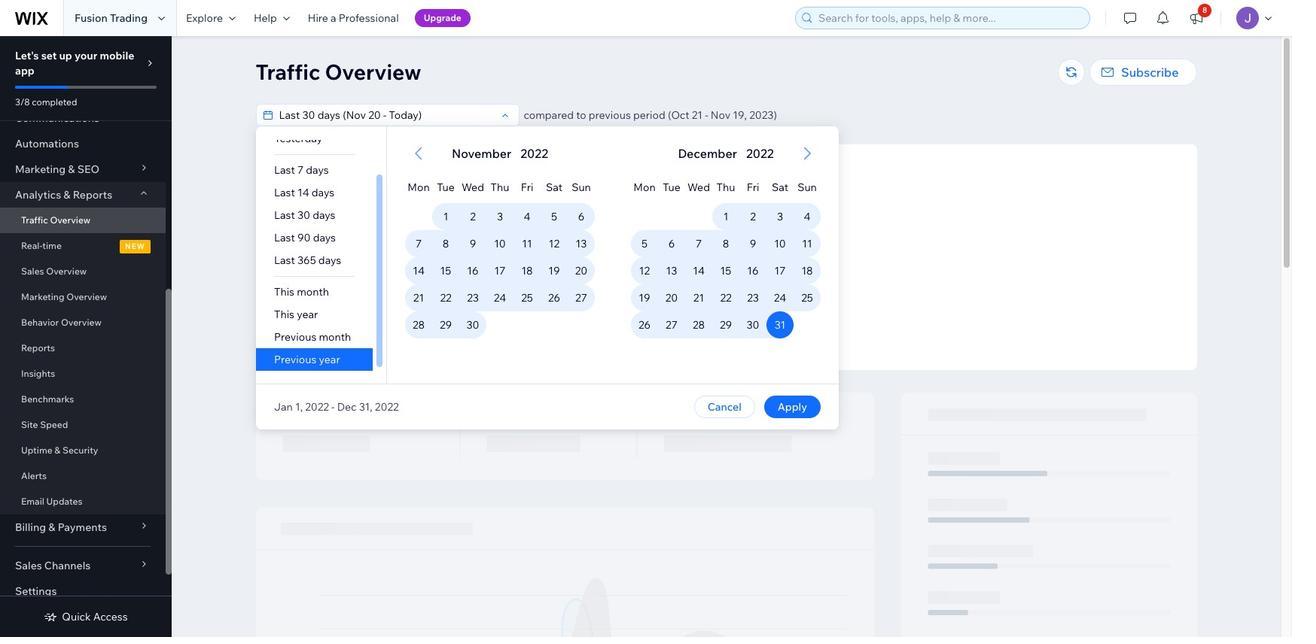 Task type: locate. For each thing, give the bounding box(es) containing it.
sales down real-
[[21, 266, 44, 277]]

2 last from the top
[[274, 186, 295, 200]]

0 horizontal spatial 17
[[494, 264, 505, 278]]

saturday, december 31, 2022 cell
[[766, 312, 793, 339]]

sat down "compared"
[[545, 181, 562, 194]]

alerts
[[21, 471, 47, 482]]

2 4 from the left
[[803, 210, 810, 224]]

1 horizontal spatial reports
[[73, 188, 112, 202]]

tue down the december
[[662, 181, 680, 194]]

1 horizontal spatial a
[[697, 330, 702, 341]]

1 horizontal spatial 29
[[719, 318, 732, 332]]

year up 'previous month'
[[296, 308, 318, 322]]

& for uptime
[[54, 445, 60, 456]]

0 horizontal spatial reports
[[21, 343, 55, 354]]

alert containing november
[[447, 145, 552, 163]]

mon tue wed thu
[[407, 181, 509, 194], [633, 181, 735, 194]]

0 horizontal spatial 9
[[469, 237, 476, 251]]

marketing
[[15, 163, 66, 176], [21, 291, 64, 303]]

sales inside sales overview link
[[21, 266, 44, 277]]

not
[[680, 263, 699, 277]]

previous month
[[274, 331, 351, 344]]

alert
[[447, 145, 552, 163], [673, 145, 778, 163]]

row containing 28
[[405, 312, 594, 339]]

1 horizontal spatial 19
[[638, 291, 650, 305]]

last left 90
[[274, 231, 295, 245]]

1 wed from the left
[[461, 181, 484, 194]]

1 horizontal spatial 24
[[774, 291, 786, 305]]

previous down 'this year'
[[274, 331, 316, 344]]

3 up has
[[777, 210, 783, 224]]

mon tue wed thu for 6
[[633, 181, 735, 194]]

cancel
[[707, 401, 741, 414]]

list box
[[256, 127, 386, 371]]

alerts link
[[0, 464, 166, 489]]

this down this month
[[274, 308, 294, 322]]

sun for 11
[[797, 181, 816, 194]]

2 sat from the left
[[771, 181, 788, 194]]

2 horizontal spatial 8
[[1202, 5, 1207, 15]]

0 vertical spatial month
[[296, 285, 329, 299]]

0 horizontal spatial 25
[[521, 291, 533, 305]]

how
[[688, 307, 705, 318]]

29
[[439, 318, 451, 332], [719, 318, 732, 332]]

19,
[[733, 108, 747, 122]]

13
[[575, 237, 586, 251], [666, 264, 677, 278]]

3 for 9
[[777, 210, 783, 224]]

1 vertical spatial your
[[731, 281, 750, 293]]

reports link
[[0, 336, 166, 361]]

0 vertical spatial hire
[[308, 11, 328, 25]]

0 vertical spatial 12
[[548, 237, 559, 251]]

2 3 from the left
[[777, 210, 783, 224]]

traffic overview up time
[[21, 215, 91, 226]]

1 24 from the left
[[493, 291, 506, 305]]

2 10 from the left
[[774, 237, 786, 251]]

1 horizontal spatial alert
[[673, 145, 778, 163]]

2 11 from the left
[[802, 237, 812, 251]]

- left dec
[[331, 401, 334, 414]]

row group
[[387, 203, 613, 384], [613, 203, 838, 384]]

2 mon from the left
[[633, 181, 655, 194]]

1 horizontal spatial mon
[[633, 181, 655, 194]]

1 vertical spatial traffic overview
[[21, 215, 91, 226]]

2 24 from the left
[[774, 291, 786, 305]]

marketing & seo
[[15, 163, 99, 176]]

1 10 from the left
[[494, 237, 505, 251]]

you'll
[[616, 281, 638, 293]]

a left professional
[[331, 11, 336, 25]]

5 inside row
[[641, 237, 647, 251]]

0 horizontal spatial 24
[[493, 291, 506, 305]]

this
[[274, 285, 294, 299], [274, 308, 294, 322]]

0 horizontal spatial sun
[[571, 181, 591, 194]]

1 vertical spatial -
[[331, 401, 334, 414]]

traffic overview inside traffic overview link
[[21, 215, 91, 226]]

1 2 from the left
[[470, 210, 475, 224]]

marketing up analytics
[[15, 163, 66, 176]]

1 horizontal spatial 28
[[692, 318, 704, 332]]

& inside dropdown button
[[48, 521, 55, 535]]

1 horizontal spatial 2
[[750, 210, 755, 224]]

last down last 7 days
[[274, 186, 295, 200]]

overview up marketing overview
[[46, 266, 87, 277]]

1 horizontal spatial sun
[[797, 181, 816, 194]]

1 grid from the left
[[387, 126, 613, 384]]

1 vertical spatial 19
[[638, 291, 650, 305]]

4
[[523, 210, 530, 224], [803, 210, 810, 224]]

page skeleton image
[[256, 393, 1197, 638]]

0 vertical spatial 6
[[578, 210, 584, 224]]

days
[[306, 163, 328, 177], [311, 186, 334, 200], [312, 209, 335, 222], [313, 231, 335, 245], [318, 254, 341, 267]]

days up last 14 days
[[306, 163, 328, 177]]

22
[[440, 291, 451, 305], [720, 291, 731, 305]]

2 fri from the left
[[746, 181, 759, 194]]

0 horizontal spatial tue
[[436, 181, 454, 194]]

previous down 'previous month'
[[274, 353, 316, 367]]

31
[[774, 318, 785, 332]]

0 horizontal spatial 2
[[470, 210, 475, 224]]

last left 365
[[274, 254, 295, 267]]

a for marketing
[[697, 330, 702, 341]]

1 mon from the left
[[407, 181, 429, 194]]

27 left you'll
[[575, 291, 587, 305]]

days right 365
[[318, 254, 341, 267]]

to left previous
[[576, 108, 586, 122]]

a down how
[[697, 330, 702, 341]]

26 left learn
[[638, 318, 650, 332]]

2 thu from the left
[[716, 181, 735, 194]]

1 horizontal spatial mon tue wed thu
[[633, 181, 735, 194]]

speed
[[40, 419, 68, 431]]

overview down professional
[[325, 59, 421, 85]]

days for last 90 days
[[313, 231, 335, 245]]

tue for 8
[[436, 181, 454, 194]]

& left seo
[[68, 163, 75, 176]]

sales overview
[[21, 266, 87, 277]]

0 horizontal spatial 5
[[551, 210, 557, 224]]

5 last from the top
[[274, 254, 295, 267]]

8
[[1202, 5, 1207, 15], [442, 237, 449, 251], [722, 237, 729, 251]]

sat down 2023)
[[771, 181, 788, 194]]

wed down the december
[[687, 181, 710, 194]]

0 horizontal spatial mon tue wed thu
[[407, 181, 509, 194]]

reports
[[73, 188, 112, 202], [21, 343, 55, 354]]

1 horizontal spatial tue
[[662, 181, 680, 194]]

2 down 'november'
[[470, 210, 475, 224]]

alert containing december
[[673, 145, 778, 163]]

2 this from the top
[[274, 308, 294, 322]]

month up 'this year'
[[296, 285, 329, 299]]

0 horizontal spatial traffic overview
[[21, 215, 91, 226]]

year
[[296, 308, 318, 322], [318, 353, 340, 367]]

0 horizontal spatial 20
[[575, 264, 587, 278]]

hire inside hire a marketing expert link
[[677, 330, 695, 341]]

overview
[[668, 281, 706, 293]]

0 horizontal spatial 16
[[467, 264, 478, 278]]

1 horizontal spatial 22
[[720, 291, 731, 305]]

0 horizontal spatial 6
[[578, 210, 584, 224]]

2 1 from the left
[[723, 210, 728, 224]]

hire a marketing expert link
[[677, 329, 775, 342]]

last 30 days
[[274, 209, 335, 222]]

hire down how
[[677, 330, 695, 341]]

cancel button
[[694, 396, 755, 419]]

1 horizontal spatial -
[[705, 108, 708, 122]]

2 9 from the left
[[749, 237, 756, 251]]

tue for 6
[[662, 181, 680, 194]]

traffic down analytics
[[21, 215, 48, 226]]

marketing & seo button
[[0, 157, 166, 182]]

reports inside analytics & reports popup button
[[73, 188, 112, 202]]

0 horizontal spatial 12
[[548, 237, 559, 251]]

7
[[297, 163, 303, 177], [415, 237, 421, 251], [695, 237, 701, 251]]

month for this month
[[296, 285, 329, 299]]

2 up not enough traffic you'll get an overview once your site has more traffic.
[[750, 210, 755, 224]]

& right uptime
[[54, 445, 60, 456]]

1 9 from the left
[[469, 237, 476, 251]]

last for last 90 days
[[274, 231, 295, 245]]

overview down sales overview link
[[66, 291, 107, 303]]

1 horizontal spatial 4
[[803, 210, 810, 224]]

3
[[497, 210, 503, 224], [777, 210, 783, 224]]

0 horizontal spatial 4
[[523, 210, 530, 224]]

traffic down has
[[765, 307, 791, 318]]

4 last from the top
[[274, 231, 295, 245]]

month up the previous year
[[318, 331, 351, 344]]

1 horizontal spatial wed
[[687, 181, 710, 194]]

2 29 from the left
[[719, 318, 732, 332]]

your right up
[[75, 49, 97, 62]]

0 horizontal spatial wed
[[461, 181, 484, 194]]

1 horizontal spatial to
[[707, 307, 716, 318]]

0 vertical spatial 19
[[548, 264, 560, 278]]

sun
[[571, 181, 591, 194], [797, 181, 816, 194]]

fri for 11
[[520, 181, 533, 194]]

1 4 from the left
[[523, 210, 530, 224]]

365
[[297, 254, 316, 267]]

marketing inside marketing & seo popup button
[[15, 163, 66, 176]]

overview down analytics & reports
[[50, 215, 91, 226]]

2022 down "compared"
[[520, 146, 548, 161]]

2022
[[520, 146, 548, 161], [746, 146, 773, 161], [305, 401, 329, 414], [374, 401, 398, 414]]

0 horizontal spatial 28
[[412, 318, 424, 332]]

1 16 from the left
[[467, 264, 478, 278]]

1 vertical spatial this
[[274, 308, 294, 322]]

get
[[640, 281, 654, 293]]

dec
[[337, 401, 356, 414]]

90
[[297, 231, 310, 245]]

to right how
[[707, 307, 716, 318]]

1 vertical spatial traffic
[[21, 215, 48, 226]]

your right boost
[[745, 307, 763, 318]]

hire
[[308, 11, 328, 25], [677, 330, 695, 341]]

sales channels
[[15, 559, 91, 573]]

Search for tools, apps, help & more... field
[[814, 8, 1085, 29]]

0 horizontal spatial 8
[[442, 237, 449, 251]]

days for last 30 days
[[312, 209, 335, 222]]

days up last 30 days
[[311, 186, 334, 200]]

sat for 10
[[771, 181, 788, 194]]

1 horizontal spatial 6
[[668, 237, 674, 251]]

2 vertical spatial your
[[745, 307, 763, 318]]

row containing 26
[[631, 312, 820, 339]]

traffic
[[742, 263, 772, 277], [765, 307, 791, 318]]

2 sun from the left
[[797, 181, 816, 194]]

None field
[[274, 105, 496, 126]]

set
[[41, 49, 57, 62]]

3 last from the top
[[274, 209, 295, 222]]

1 vertical spatial year
[[318, 353, 340, 367]]

billing
[[15, 521, 46, 535]]

1 vertical spatial sales
[[15, 559, 42, 573]]

2 for 8
[[750, 210, 755, 224]]

0 vertical spatial a
[[331, 11, 336, 25]]

1 horizontal spatial 11
[[802, 237, 812, 251]]

0 horizontal spatial mon
[[407, 181, 429, 194]]

a inside "link"
[[331, 11, 336, 25]]

1 mon tue wed thu from the left
[[407, 181, 509, 194]]

traffic up site
[[742, 263, 772, 277]]

1 horizontal spatial 20
[[665, 291, 677, 305]]

learn how to boost your traffic link
[[662, 306, 791, 320]]

mobile
[[100, 49, 134, 62]]

0 vertical spatial traffic overview
[[256, 59, 421, 85]]

19
[[548, 264, 560, 278], [638, 291, 650, 305]]

1 horizontal spatial 30
[[466, 318, 479, 332]]

overview down marketing overview link on the top of page
[[61, 317, 101, 328]]

1 vertical spatial 13
[[666, 264, 677, 278]]

this up 'this year'
[[274, 285, 294, 299]]

a
[[331, 11, 336, 25], [697, 330, 702, 341]]

0 vertical spatial 13
[[575, 237, 586, 251]]

marketing inside marketing overview link
[[21, 291, 64, 303]]

0 vertical spatial traffic
[[256, 59, 320, 85]]

2 grid from the left
[[613, 126, 838, 384]]

new
[[125, 242, 145, 251]]

traffic down help button
[[256, 59, 320, 85]]

(oct
[[668, 108, 689, 122]]

& for analytics
[[63, 188, 70, 202]]

days for last 7 days
[[306, 163, 328, 177]]

31,
[[359, 401, 372, 414]]

2 2 from the left
[[750, 210, 755, 224]]

1 vertical spatial a
[[697, 330, 702, 341]]

1 sun from the left
[[571, 181, 591, 194]]

previous for previous month
[[274, 331, 316, 344]]

- left nov
[[705, 108, 708, 122]]

hire inside hire a professional "link"
[[308, 11, 328, 25]]

1 thu from the left
[[490, 181, 509, 194]]

1 vertical spatial 5
[[641, 237, 647, 251]]

thu down 'november'
[[490, 181, 509, 194]]

tue down 'november'
[[436, 181, 454, 194]]

6
[[578, 210, 584, 224], [668, 237, 674, 251]]

marketing up the "behavior"
[[21, 291, 64, 303]]

hire right help button
[[308, 11, 328, 25]]

1 horizontal spatial 9
[[749, 237, 756, 251]]

1 for 7
[[723, 210, 728, 224]]

8 inside button
[[1202, 5, 1207, 15]]

an
[[656, 281, 666, 293]]

0 vertical spatial 27
[[575, 291, 587, 305]]

alert down "compared"
[[447, 145, 552, 163]]

mon tue wed thu down the december
[[633, 181, 735, 194]]

1 horizontal spatial hire
[[677, 330, 695, 341]]

1 28 from the left
[[412, 318, 424, 332]]

1 alert from the left
[[447, 145, 552, 163]]

0 horizontal spatial 22
[[440, 291, 451, 305]]

11
[[522, 237, 532, 251], [802, 237, 812, 251]]

1 horizontal spatial 15
[[720, 264, 731, 278]]

& right billing at the left bottom of the page
[[48, 521, 55, 535]]

december
[[678, 146, 737, 161]]

10
[[494, 237, 505, 251], [774, 237, 786, 251]]

4 for 12
[[523, 210, 530, 224]]

last 90 days
[[274, 231, 335, 245]]

2 mon tue wed thu from the left
[[633, 181, 735, 194]]

0 vertical spatial this
[[274, 285, 294, 299]]

2 for 10
[[470, 210, 475, 224]]

& for billing
[[48, 521, 55, 535]]

updates
[[46, 496, 82, 507]]

1 horizontal spatial 25
[[801, 291, 813, 305]]

0 vertical spatial marketing
[[15, 163, 66, 176]]

2 wed from the left
[[687, 181, 710, 194]]

marketing for marketing overview
[[21, 291, 64, 303]]

this for this month
[[274, 285, 294, 299]]

last down last 14 days
[[274, 209, 295, 222]]

30 inside 'list box'
[[297, 209, 310, 222]]

2022 right the 1, at the left of the page
[[305, 401, 329, 414]]

0 vertical spatial traffic
[[742, 263, 772, 277]]

1 fri from the left
[[520, 181, 533, 194]]

your inside learn how to boost your traffic link
[[745, 307, 763, 318]]

mon tue wed thu down 'november'
[[407, 181, 509, 194]]

0 horizontal spatial 15
[[440, 264, 451, 278]]

previous
[[589, 108, 631, 122]]

fri
[[520, 181, 533, 194], [746, 181, 759, 194]]

traffic overview
[[256, 59, 421, 85], [21, 215, 91, 226]]

0 horizontal spatial 29
[[439, 318, 451, 332]]

0 vertical spatial 26
[[548, 291, 560, 305]]

reports down seo
[[73, 188, 112, 202]]

3 down 'november'
[[497, 210, 503, 224]]

1 horizontal spatial 26
[[638, 318, 650, 332]]

27 left how
[[665, 318, 677, 332]]

days up 'last 90 days'
[[312, 209, 335, 222]]

seo
[[77, 163, 99, 176]]

1 25 from the left
[[521, 291, 533, 305]]

16
[[467, 264, 478, 278], [747, 264, 758, 278]]

mon for 5
[[633, 181, 655, 194]]

1 horizontal spatial 13
[[666, 264, 677, 278]]

overview for traffic overview link in the left of the page
[[50, 215, 91, 226]]

last up last 14 days
[[274, 163, 295, 177]]

sidebar element
[[0, 0, 172, 638]]

0 vertical spatial previous
[[274, 331, 316, 344]]

1 sat from the left
[[545, 181, 562, 194]]

wed down 'november'
[[461, 181, 484, 194]]

days right 90
[[313, 231, 335, 245]]

1 tue from the left
[[436, 181, 454, 194]]

thu
[[490, 181, 509, 194], [716, 181, 735, 194]]

1 horizontal spatial 3
[[777, 210, 783, 224]]

wed for 7
[[687, 181, 710, 194]]

traffic overview down hire a professional "link"
[[256, 59, 421, 85]]

& for marketing
[[68, 163, 75, 176]]

1 1 from the left
[[443, 210, 448, 224]]

0 horizontal spatial hire
[[308, 11, 328, 25]]

sales up settings
[[15, 559, 42, 573]]

1 3 from the left
[[497, 210, 503, 224]]

1 18 from the left
[[521, 264, 532, 278]]

fusion trading
[[75, 11, 148, 25]]

2 tue from the left
[[662, 181, 680, 194]]

your left site
[[731, 281, 750, 293]]

explore
[[186, 11, 223, 25]]

1 this from the top
[[274, 285, 294, 299]]

row containing 21
[[405, 285, 594, 312]]

insights
[[21, 368, 55, 379]]

0 horizontal spatial 3
[[497, 210, 503, 224]]

1 horizontal spatial 12
[[639, 264, 650, 278]]

1 last from the top
[[274, 163, 295, 177]]

sales inside sales channels dropdown button
[[15, 559, 42, 573]]

1 horizontal spatial year
[[318, 353, 340, 367]]

0 horizontal spatial 14
[[297, 186, 309, 200]]

sales overview link
[[0, 259, 166, 285]]

2 horizontal spatial 30
[[746, 318, 759, 332]]

26 left you'll
[[548, 291, 560, 305]]

upgrade button
[[415, 9, 470, 27]]

2 previous from the top
[[274, 353, 316, 367]]

compared to previous period (oct 21 - nov 19, 2023)
[[524, 108, 777, 122]]

learn how to boost your traffic
[[662, 307, 791, 318]]

thu down the december
[[716, 181, 735, 194]]

2 18 from the left
[[801, 264, 813, 278]]

2 15 from the left
[[720, 264, 731, 278]]

-
[[705, 108, 708, 122], [331, 401, 334, 414]]

2 alert from the left
[[673, 145, 778, 163]]

3 for 11
[[497, 210, 503, 224]]

overview
[[325, 59, 421, 85], [50, 215, 91, 226], [46, 266, 87, 277], [66, 291, 107, 303], [61, 317, 101, 328]]

14
[[297, 186, 309, 200], [412, 264, 424, 278], [692, 264, 704, 278]]

row
[[405, 167, 594, 203], [631, 167, 820, 203], [405, 203, 594, 230], [631, 203, 820, 230], [405, 230, 594, 258], [631, 230, 820, 258], [405, 258, 594, 285], [631, 258, 820, 285], [405, 285, 594, 312], [631, 285, 820, 312], [405, 312, 594, 339], [631, 312, 820, 339], [405, 339, 594, 366], [631, 339, 820, 366]]

1
[[443, 210, 448, 224], [723, 210, 728, 224]]

1 previous from the top
[[274, 331, 316, 344]]

insights link
[[0, 361, 166, 387]]

2022 down 2023)
[[746, 146, 773, 161]]

row containing 19
[[631, 285, 820, 312]]

& down marketing & seo
[[63, 188, 70, 202]]

alert down nov
[[673, 145, 778, 163]]

reports up insights
[[21, 343, 55, 354]]

grid
[[387, 126, 613, 384], [613, 126, 838, 384]]

0 horizontal spatial 1
[[443, 210, 448, 224]]

year for previous year
[[318, 353, 340, 367]]

year down 'previous month'
[[318, 353, 340, 367]]

1 horizontal spatial 5
[[641, 237, 647, 251]]

wed
[[461, 181, 484, 194], [687, 181, 710, 194]]



Task type: describe. For each thing, give the bounding box(es) containing it.
8 for row containing 7
[[442, 237, 449, 251]]

4 for 10
[[803, 210, 810, 224]]

email updates
[[21, 496, 82, 507]]

uptime & security
[[21, 445, 98, 456]]

1 23 from the left
[[467, 291, 478, 305]]

last for last 14 days
[[274, 186, 295, 200]]

channels
[[44, 559, 91, 573]]

apply
[[777, 401, 807, 414]]

grid containing november
[[387, 126, 613, 384]]

2 horizontal spatial 7
[[695, 237, 701, 251]]

1 15 from the left
[[440, 264, 451, 278]]

let's
[[15, 49, 39, 62]]

hire a professional link
[[299, 0, 408, 36]]

1 horizontal spatial traffic
[[256, 59, 320, 85]]

nov
[[711, 108, 730, 122]]

2 horizontal spatial 14
[[692, 264, 704, 278]]

0 horizontal spatial 19
[[548, 264, 560, 278]]

uptime
[[21, 445, 52, 456]]

automations
[[15, 137, 79, 151]]

yesterday
[[274, 132, 322, 145]]

year for this year
[[296, 308, 318, 322]]

behavior
[[21, 317, 59, 328]]

more
[[785, 281, 807, 293]]

quick access
[[62, 611, 128, 624]]

marketing overview
[[21, 291, 107, 303]]

your inside not enough traffic you'll get an overview once your site has more traffic.
[[731, 281, 750, 293]]

not enough traffic you'll get an overview once your site has more traffic.
[[616, 263, 837, 293]]

2 16 from the left
[[747, 264, 758, 278]]

grid containing december
[[613, 126, 838, 384]]

2023)
[[749, 108, 777, 122]]

traffic inside sidebar "element"
[[21, 215, 48, 226]]

communications
[[15, 111, 99, 125]]

last for last 30 days
[[274, 209, 295, 222]]

days for last 365 days
[[318, 254, 341, 267]]

2022 right "31,"
[[374, 401, 398, 414]]

reports inside reports link
[[21, 343, 55, 354]]

0 horizontal spatial 27
[[575, 291, 587, 305]]

2 row group from the left
[[613, 203, 838, 384]]

2 17 from the left
[[774, 264, 785, 278]]

wed for 9
[[461, 181, 484, 194]]

1 17 from the left
[[494, 264, 505, 278]]

previous for previous year
[[274, 353, 316, 367]]

traffic overview link
[[0, 208, 166, 233]]

your inside the let's set up your mobile app
[[75, 49, 97, 62]]

benchmarks
[[21, 394, 74, 405]]

row containing 7
[[405, 230, 594, 258]]

1 vertical spatial 12
[[639, 264, 650, 278]]

marketing
[[704, 330, 746, 341]]

2 23 from the left
[[747, 291, 758, 305]]

2 25 from the left
[[801, 291, 813, 305]]

let's set up your mobile app
[[15, 49, 134, 78]]

previous year
[[274, 353, 340, 367]]

jan
[[274, 401, 292, 414]]

8 button
[[1180, 0, 1213, 36]]

8 for the 8 button
[[1202, 5, 1207, 15]]

hire for hire a professional
[[308, 11, 328, 25]]

hire a professional
[[308, 11, 399, 25]]

completed
[[32, 96, 77, 108]]

mon for 7
[[407, 181, 429, 194]]

row containing 14
[[405, 258, 594, 285]]

row containing 5
[[631, 230, 820, 258]]

payments
[[58, 521, 107, 535]]

uptime & security link
[[0, 438, 166, 464]]

1 for 9
[[443, 210, 448, 224]]

sales for sales channels
[[15, 559, 42, 573]]

1 vertical spatial traffic
[[765, 307, 791, 318]]

this month
[[274, 285, 329, 299]]

subscribe button
[[1090, 59, 1197, 86]]

1 29 from the left
[[439, 318, 451, 332]]

this year
[[274, 308, 318, 322]]

compared
[[524, 108, 574, 122]]

0 vertical spatial 20
[[575, 264, 587, 278]]

3/8
[[15, 96, 30, 108]]

overview for sales overview link
[[46, 266, 87, 277]]

0 vertical spatial -
[[705, 108, 708, 122]]

0 horizontal spatial 13
[[575, 237, 586, 251]]

1 vertical spatial 27
[[665, 318, 677, 332]]

last 14 days
[[274, 186, 334, 200]]

last for last 365 days
[[274, 254, 295, 267]]

email
[[21, 496, 44, 507]]

1,
[[295, 401, 302, 414]]

real-
[[21, 240, 42, 251]]

email updates link
[[0, 489, 166, 515]]

overview for the behavior overview link at the left of the page
[[61, 317, 101, 328]]

hire a marketing expert
[[677, 330, 775, 341]]

1 row group from the left
[[387, 203, 613, 384]]

analytics
[[15, 188, 61, 202]]

sales channels button
[[0, 553, 166, 579]]

up
[[59, 49, 72, 62]]

0 horizontal spatial to
[[576, 108, 586, 122]]

settings
[[15, 585, 57, 599]]

2 28 from the left
[[692, 318, 704, 332]]

6 inside row
[[668, 237, 674, 251]]

real-time
[[21, 240, 62, 251]]

thu for 8
[[716, 181, 735, 194]]

benchmarks link
[[0, 387, 166, 413]]

subscribe
[[1121, 65, 1179, 80]]

1 22 from the left
[[440, 291, 451, 305]]

3/8 completed
[[15, 96, 77, 108]]

communications button
[[0, 105, 166, 131]]

mon tue wed thu for 8
[[407, 181, 509, 194]]

enough
[[701, 263, 739, 277]]

marketing overview link
[[0, 285, 166, 310]]

access
[[93, 611, 128, 624]]

analytics & reports button
[[0, 182, 166, 208]]

jan 1, 2022 - dec 31, 2022
[[274, 401, 398, 414]]

learn
[[662, 307, 686, 318]]

fri for 9
[[746, 181, 759, 194]]

1 horizontal spatial 8
[[722, 237, 729, 251]]

0 vertical spatial 5
[[551, 210, 557, 224]]

expert
[[748, 330, 775, 341]]

hire for hire a marketing expert
[[677, 330, 695, 341]]

1 11 from the left
[[522, 237, 532, 251]]

analytics & reports
[[15, 188, 112, 202]]

2 22 from the left
[[720, 291, 731, 305]]

list box containing yesterday
[[256, 127, 386, 371]]

site
[[752, 281, 767, 293]]

traffic inside not enough traffic you'll get an overview once your site has more traffic.
[[742, 263, 772, 277]]

once
[[708, 281, 729, 293]]

sat for 12
[[545, 181, 562, 194]]

this for this year
[[274, 308, 294, 322]]

thu for 10
[[490, 181, 509, 194]]

app
[[15, 64, 34, 78]]

a for professional
[[331, 11, 336, 25]]

0 horizontal spatial 7
[[297, 163, 303, 177]]

professional
[[339, 11, 399, 25]]

days for last 14 days
[[311, 186, 334, 200]]

quick access button
[[44, 611, 128, 624]]

1 vertical spatial 20
[[665, 291, 677, 305]]

sun for 13
[[571, 181, 591, 194]]

site speed
[[21, 419, 68, 431]]

behavior overview
[[21, 317, 101, 328]]

1 horizontal spatial 14
[[412, 264, 424, 278]]

settings link
[[0, 579, 166, 605]]

last 7 days
[[274, 163, 328, 177]]

boost
[[718, 307, 743, 318]]

last for last 7 days
[[274, 163, 295, 177]]

1 vertical spatial to
[[707, 307, 716, 318]]

sales for sales overview
[[21, 266, 44, 277]]

marketing for marketing & seo
[[15, 163, 66, 176]]

trading
[[110, 11, 148, 25]]

billing & payments
[[15, 521, 107, 535]]

0 horizontal spatial -
[[331, 401, 334, 414]]

month for previous month
[[318, 331, 351, 344]]

1 horizontal spatial 7
[[415, 237, 421, 251]]

row containing 12
[[631, 258, 820, 285]]

site
[[21, 419, 38, 431]]

overview for marketing overview link on the top of page
[[66, 291, 107, 303]]

14 inside 'list box'
[[297, 186, 309, 200]]

time
[[42, 240, 62, 251]]

behavior overview link
[[0, 310, 166, 336]]

last 365 days
[[274, 254, 341, 267]]



Task type: vqa. For each thing, say whether or not it's contained in the screenshot.


